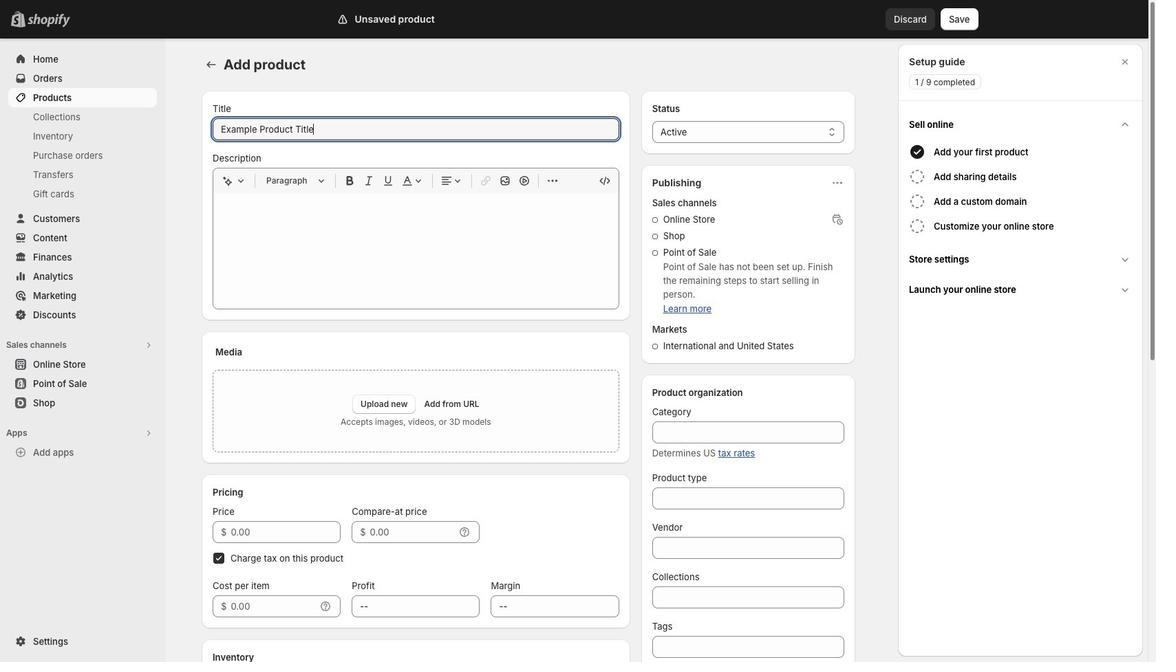 Task type: vqa. For each thing, say whether or not it's contained in the screenshot.
  text field
yes



Task type: describe. For each thing, give the bounding box(es) containing it.
Short sleeve t-shirt text field
[[213, 118, 619, 140]]

1   text field from the left
[[231, 522, 341, 544]]

2   text field from the left
[[370, 522, 455, 544]]

mark add sharing details as done image
[[909, 169, 926, 185]]

mark add a custom domain as done image
[[909, 193, 926, 210]]

mark customize your online store as done image
[[909, 218, 926, 235]]

shopify image
[[30, 14, 73, 28]]



Task type: locate. For each thing, give the bounding box(es) containing it.
None text field
[[652, 537, 844, 560]]

None text field
[[652, 422, 844, 444], [652, 488, 844, 510], [652, 587, 844, 609], [352, 596, 480, 618], [491, 596, 619, 618], [652, 637, 844, 659], [652, 422, 844, 444], [652, 488, 844, 510], [652, 587, 844, 609], [352, 596, 480, 618], [491, 596, 619, 618], [652, 637, 844, 659]]

dialog
[[898, 44, 1143, 657]]

  text field
[[231, 596, 316, 618]]

1 horizontal spatial   text field
[[370, 522, 455, 544]]

0 horizontal spatial   text field
[[231, 522, 341, 544]]

  text field
[[231, 522, 341, 544], [370, 522, 455, 544]]



